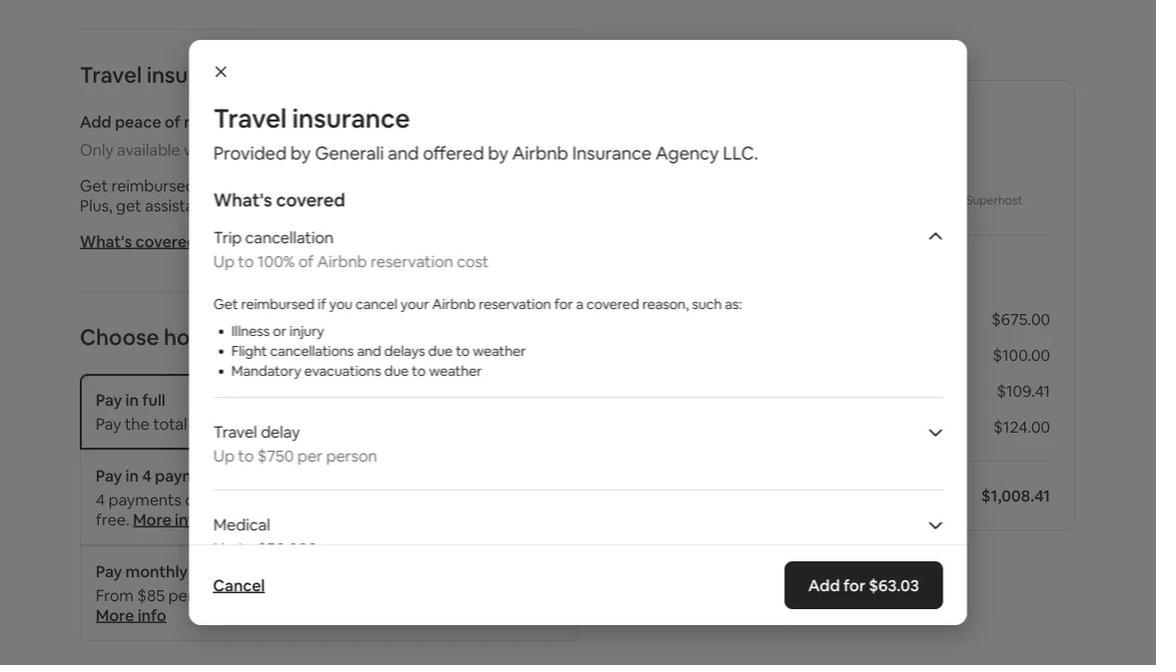 Task type: locate. For each thing, give the bounding box(es) containing it.
by right booking. at the left
[[290, 142, 311, 165]]

0 horizontal spatial of
[[165, 111, 181, 132]]

up
[[213, 251, 234, 271], [213, 445, 234, 466], [213, 538, 234, 559]]

you down provided
[[212, 175, 239, 196]]

reservation down cost
[[478, 295, 551, 313]]

and up evacuations
[[357, 342, 381, 360]]

1 vertical spatial if
[[317, 295, 326, 313]]

for inside add peace of mind for $63.03 only available while booking.
[[225, 111, 247, 132]]

0 vertical spatial up
[[213, 251, 234, 271]]

choose
[[80, 323, 159, 351]]

0 vertical spatial get
[[80, 175, 108, 196]]

0 horizontal spatial cancel
[[242, 175, 290, 196]]

offered
[[422, 142, 484, 165]]

per right $750
[[297, 445, 322, 466]]

evacuations
[[304, 362, 381, 380]]

more inside pay monthly with klarna from $85 per month for 12 months. interest may apply. more info
[[96, 605, 134, 626]]

1 horizontal spatial of
[[185, 489, 200, 510]]

1 horizontal spatial by
[[488, 142, 508, 165]]

to
[[325, 175, 341, 196], [238, 251, 253, 271], [213, 323, 235, 351], [455, 342, 469, 360], [411, 362, 425, 380], [238, 445, 253, 466], [238, 538, 253, 559]]

0 vertical spatial per
[[297, 445, 322, 466]]

flight
[[395, 175, 434, 196]]

0 vertical spatial if
[[199, 175, 209, 196]]

1 horizontal spatial reservation
[[478, 295, 551, 313]]

per down 4 payments of $252.10 every 2 weeks for 6 weeks. interest- free.
[[320, 538, 345, 559]]

cancel inside get reimbursed if you cancel due to illness, flight delays, and more. plus, get assistance services like emergency help.
[[242, 175, 290, 196]]

0 horizontal spatial info
[[138, 605, 167, 626]]

0 vertical spatial info
[[175, 509, 204, 530]]

services
[[225, 195, 284, 215]]

up down ($1,008.41).
[[213, 445, 234, 466]]

if for or
[[317, 295, 326, 313]]

0 horizontal spatial due
[[294, 175, 322, 196]]

None radio
[[540, 466, 562, 488], [540, 562, 562, 584], [540, 466, 562, 488], [540, 562, 562, 584]]

trip
[[213, 227, 241, 247]]

you for or
[[329, 295, 352, 313]]

0 vertical spatial cancel
[[242, 175, 290, 196]]

travel up booking. at the left
[[213, 102, 286, 135]]

airbnb right your
[[432, 295, 475, 313]]

insurance up 'mind'
[[147, 60, 246, 89]]

travel
[[80, 60, 142, 89], [213, 102, 286, 135], [213, 421, 257, 442]]

illness
[[231, 322, 269, 340]]

airbnb inside travel insurance provided by generali and offered by airbnb insurance agency llc.
[[512, 142, 568, 165]]

insurance inside travel insurance provided by generali and offered by airbnb insurance agency llc.
[[292, 102, 410, 135]]

up inside "trip cancellation up to 100% of airbnb reservation cost"
[[213, 251, 234, 271]]

1 horizontal spatial you
[[329, 295, 352, 313]]

2 vertical spatial of
[[185, 489, 200, 510]]

provided
[[213, 142, 286, 165]]

1 horizontal spatial if
[[317, 295, 326, 313]]

cancel down provided
[[242, 175, 290, 196]]

4 up more info
[[142, 465, 152, 486]]

pay for pay in full pay the total ($1,008.41).
[[96, 390, 122, 410]]

cancel for due
[[242, 175, 290, 196]]

cancel inside get reimbursed if you cancel your airbnb reservation for a covered reason, such as: illness or injury flight cancellations and delays due to weather mandatory evacuations due to weather
[[355, 295, 397, 313]]

with up $252.10
[[233, 465, 266, 486]]

0 horizontal spatial add
[[80, 111, 111, 132]]

add for add peace of mind for $63.03 only available while booking.
[[80, 111, 111, 132]]

of left 'mind'
[[165, 111, 181, 132]]

reimbursed inside get reimbursed if you cancel your airbnb reservation for a covered reason, such as: illness or injury flight cancellations and delays due to weather mandatory evacuations due to weather
[[241, 295, 314, 313]]

of down the cancellation
[[298, 251, 313, 271]]

1 vertical spatial get
[[213, 295, 238, 313]]

mind
[[184, 111, 222, 132]]

of inside add peace of mind for $63.03 only available while booking.
[[165, 111, 181, 132]]

1 vertical spatial travel
[[213, 102, 286, 135]]

0 vertical spatial $63.03
[[251, 111, 301, 132]]

pay left full
[[96, 390, 122, 410]]

reservation up your
[[370, 251, 453, 271]]

($1,008.41).
[[191, 414, 272, 434]]

for
[[225, 111, 247, 132], [554, 295, 573, 313], [369, 489, 391, 510], [843, 575, 866, 596], [249, 585, 270, 606]]

payments up $252.10
[[155, 465, 230, 486]]

what's covered inside travel insurance coverage details dialog
[[213, 189, 345, 212]]

month
[[197, 585, 246, 606]]

reservation
[[370, 251, 453, 271], [478, 295, 551, 313]]

weather down your
[[428, 362, 482, 380]]

2 horizontal spatial of
[[298, 251, 313, 271]]

0 horizontal spatial you
[[212, 175, 239, 196]]

by right offered at the left top
[[488, 142, 508, 165]]

delays
[[384, 342, 425, 360]]

more left $85
[[96, 605, 134, 626]]

0 vertical spatial and
[[387, 142, 419, 165]]

person up interest
[[349, 538, 400, 559]]

more info button up 'monthly'
[[133, 509, 204, 530]]

pay up 'free.'
[[96, 465, 122, 486]]

1 vertical spatial info
[[138, 605, 167, 626]]

what's covered up the cancellation
[[213, 189, 345, 212]]

0 vertical spatial you
[[212, 175, 239, 196]]

0 vertical spatial with
[[233, 465, 266, 486]]

up down medical
[[213, 538, 234, 559]]

reservation inside "trip cancellation up to 100% of airbnb reservation cost"
[[370, 251, 453, 271]]

cancel
[[213, 575, 265, 596]]

for inside 4 payments of $252.10 every 2 weeks for 6 weeks. interest- free.
[[369, 489, 391, 510]]

travel up peace
[[80, 60, 142, 89]]

1 vertical spatial with
[[191, 561, 224, 582]]

1 horizontal spatial and
[[387, 142, 419, 165]]

reimbursed down the available
[[111, 175, 196, 196]]

more right 'free.'
[[133, 509, 172, 530]]

4 pay from the top
[[96, 561, 122, 582]]

2 vertical spatial up
[[213, 538, 234, 559]]

assistance
[[145, 195, 221, 215]]

0 horizontal spatial insurance
[[147, 60, 246, 89]]

airbnb up more.
[[512, 142, 568, 165]]

reservation inside get reimbursed if you cancel your airbnb reservation for a covered reason, such as: illness or injury flight cancellations and delays due to weather mandatory evacuations due to weather
[[478, 295, 551, 313]]

pay in 4 payments with klarna
[[96, 465, 318, 486]]

klarna up the every
[[270, 465, 318, 486]]

add inside add peace of mind for $63.03 only available while booking.
[[80, 111, 111, 132]]

1 horizontal spatial due
[[384, 362, 408, 380]]

to left $750
[[238, 445, 253, 466]]

1 vertical spatial cancel
[[355, 295, 397, 313]]

0 vertical spatial due
[[294, 175, 322, 196]]

due down generali
[[294, 175, 322, 196]]

add inside button
[[808, 575, 840, 596]]

0 vertical spatial what's covered
[[213, 189, 345, 212]]

1 horizontal spatial insurance
[[292, 102, 410, 135]]

medical
[[213, 514, 270, 535]]

of inside "trip cancellation up to 100% of airbnb reservation cost"
[[298, 251, 313, 271]]

1 horizontal spatial 4
[[142, 465, 152, 486]]

get down only on the top left of the page
[[80, 175, 108, 196]]

total (usd)
[[686, 485, 770, 506]]

2 vertical spatial travel
[[213, 421, 257, 442]]

per inside travel delay up to $750 per person
[[297, 445, 322, 466]]

0 horizontal spatial with
[[191, 561, 224, 582]]

get reimbursed if you cancel due to illness, flight delays, and more. plus, get assistance services like emergency help.
[[80, 175, 565, 215]]

1 vertical spatial reimbursed
[[241, 295, 314, 313]]

you up cancellations
[[329, 295, 352, 313]]

and
[[387, 142, 419, 165], [491, 175, 519, 196], [357, 342, 381, 360]]

1 vertical spatial insurance
[[292, 102, 410, 135]]

$100.00
[[993, 345, 1050, 365]]

reimbursed inside get reimbursed if you cancel due to illness, flight delays, and more. plus, get assistance services like emergency help.
[[111, 175, 196, 196]]

up for travel delay up to $750 per person
[[213, 445, 234, 466]]

only
[[80, 139, 114, 160]]

of for mind
[[165, 111, 181, 132]]

$63.03 inside button
[[869, 575, 919, 596]]

add for $63.03 button
[[784, 562, 943, 610]]

$750
[[257, 445, 294, 466]]

of down pay in 4 payments with klarna
[[185, 489, 200, 510]]

from
[[96, 585, 134, 606]]

0 horizontal spatial if
[[199, 175, 209, 196]]

klarna
[[270, 465, 318, 486], [228, 561, 276, 582]]

1 vertical spatial payments
[[109, 489, 181, 510]]

get up the illness
[[213, 295, 238, 313]]

0 vertical spatial person
[[326, 445, 377, 466]]

0 horizontal spatial by
[[290, 142, 311, 165]]

if down while at the top
[[199, 175, 209, 196]]

nights
[[770, 309, 816, 329]]

booking.
[[225, 139, 289, 160]]

1 vertical spatial more
[[96, 605, 134, 626]]

per right $85
[[168, 585, 194, 606]]

more info button down 'monthly'
[[96, 605, 167, 626]]

1 by from the left
[[290, 142, 311, 165]]

$252.10
[[204, 489, 259, 510]]

up inside travel delay up to $750 per person
[[213, 445, 234, 466]]

travel inside travel delay up to $750 per person
[[213, 421, 257, 442]]

in up 'free.'
[[126, 465, 139, 486]]

travel left delay
[[213, 421, 257, 442]]

per
[[297, 445, 322, 466], [320, 538, 345, 559], [168, 585, 194, 606]]

for inside button
[[843, 575, 866, 596]]

1 horizontal spatial cancel
[[355, 295, 397, 313]]

1 pay from the top
[[96, 390, 122, 410]]

of
[[165, 111, 181, 132], [298, 251, 313, 271], [185, 489, 200, 510]]

if
[[199, 175, 209, 196], [317, 295, 326, 313]]

insurance for travel insurance provided by generali and offered by airbnb insurance agency llc.
[[292, 102, 410, 135]]

airbnb down the cancellation
[[317, 251, 367, 271]]

0 vertical spatial klarna
[[270, 465, 318, 486]]

3 pay from the top
[[96, 465, 122, 486]]

info
[[175, 509, 204, 530], [138, 605, 167, 626]]

for inside pay monthly with klarna from $85 per month for 12 months. interest may apply. more info
[[249, 585, 270, 606]]

(usd)
[[727, 485, 770, 506]]

klarna up 12 on the bottom left of page
[[228, 561, 276, 582]]

0 vertical spatial reimbursed
[[111, 175, 196, 196]]

1 horizontal spatial what's covered
[[213, 189, 345, 212]]

delay
[[260, 421, 300, 442]]

None radio
[[540, 390, 562, 412]]

with up month at the bottom left
[[191, 561, 224, 582]]

to down trip
[[238, 251, 253, 271]]

1 vertical spatial and
[[491, 175, 519, 196]]

0 horizontal spatial reimbursed
[[111, 175, 196, 196]]

payments down pay in 4 payments with klarna
[[109, 489, 181, 510]]

1 vertical spatial more info button
[[96, 605, 167, 626]]

get for get reimbursed if you cancel your airbnb reservation for a covered reason, such as: illness or injury flight cancellations and delays due to weather mandatory evacuations due to weather
[[213, 295, 238, 313]]

info left $252.10
[[175, 509, 204, 530]]

2 horizontal spatial due
[[428, 342, 452, 360]]

you inside get reimbursed if you cancel due to illness, flight delays, and more. plus, get assistance services like emergency help.
[[212, 175, 239, 196]]

1 horizontal spatial $63.03
[[869, 575, 919, 596]]

and inside get reimbursed if you cancel your airbnb reservation for a covered reason, such as: illness or injury flight cancellations and delays due to weather mandatory evacuations due to weather
[[357, 342, 381, 360]]

if inside get reimbursed if you cancel due to illness, flight delays, and more. plus, get assistance services like emergency help.
[[199, 175, 209, 196]]

superhost
[[966, 193, 1023, 208]]

1 vertical spatial in
[[126, 465, 139, 486]]

such
[[692, 295, 722, 313]]

0 vertical spatial insurance
[[147, 60, 246, 89]]

2 in from the top
[[126, 465, 139, 486]]

insurance up generali
[[292, 102, 410, 135]]

0 vertical spatial in
[[126, 390, 139, 410]]

$63.03 inside add peace of mind for $63.03 only available while booking.
[[251, 111, 301, 132]]

4
[[142, 465, 152, 486], [96, 489, 105, 510]]

agency
[[655, 142, 719, 165]]

0 horizontal spatial 4
[[96, 489, 105, 510]]

4 left more info
[[96, 489, 105, 510]]

0 vertical spatial of
[[165, 111, 181, 132]]

pay up from
[[96, 561, 122, 582]]

1 vertical spatial $63.03
[[869, 575, 919, 596]]

cost
[[456, 251, 488, 271]]

travel for travel delay up to $750 per person
[[213, 421, 257, 442]]

1 vertical spatial you
[[329, 295, 352, 313]]

0 vertical spatial reservation
[[370, 251, 453, 271]]

1 vertical spatial person
[[349, 538, 400, 559]]

reimbursed for illness
[[241, 295, 314, 313]]

insurance
[[147, 60, 246, 89], [292, 102, 410, 135]]

to left illness,
[[325, 175, 341, 196]]

0 horizontal spatial and
[[357, 342, 381, 360]]

2 horizontal spatial and
[[491, 175, 519, 196]]

1 vertical spatial klarna
[[228, 561, 276, 582]]

in left full
[[126, 390, 139, 410]]

with
[[233, 465, 266, 486], [191, 561, 224, 582]]

more info button for 4 payments of $252.10 every 2 weeks for 6 weeks. interest- free.
[[133, 509, 204, 530]]

1 vertical spatial per
[[320, 538, 345, 559]]

$675.00
[[992, 309, 1050, 329]]

get inside get reimbursed if you cancel your airbnb reservation for a covered reason, such as: illness or injury flight cancellations and delays due to weather mandatory evacuations due to weather
[[213, 295, 238, 313]]

up inside the medical up to $50,000 per person
[[213, 538, 234, 559]]

what's covered button
[[80, 231, 197, 251]]

info inside pay monthly with klarna from $85 per month for 12 months. interest may apply. more info
[[138, 605, 167, 626]]

0 horizontal spatial reservation
[[370, 251, 453, 271]]

if up injury at the left of page
[[317, 295, 326, 313]]

person
[[326, 445, 377, 466], [349, 538, 400, 559]]

1 vertical spatial of
[[298, 251, 313, 271]]

pay inside pay monthly with klarna from $85 per month for 12 months. interest may apply. more info
[[96, 561, 122, 582]]

0 horizontal spatial $63.03
[[251, 111, 301, 132]]

airbnb inside "trip cancellation up to 100% of airbnb reservation cost"
[[317, 251, 367, 271]]

due down delays
[[384, 362, 408, 380]]

and inside get reimbursed if you cancel due to illness, flight delays, and more. plus, get assistance services like emergency help.
[[491, 175, 519, 196]]

info right from
[[138, 605, 167, 626]]

1 horizontal spatial get
[[213, 295, 238, 313]]

cancel for your
[[355, 295, 397, 313]]

1 vertical spatial what's covered
[[80, 231, 197, 251]]

1 vertical spatial up
[[213, 445, 234, 466]]

and left more.
[[491, 175, 519, 196]]

to down medical
[[238, 538, 253, 559]]

1 vertical spatial reservation
[[478, 295, 551, 313]]

person up weeks
[[326, 445, 377, 466]]

1 up from the top
[[213, 251, 234, 271]]

1 in from the top
[[126, 390, 139, 410]]

may
[[417, 585, 448, 606]]

pay
[[240, 323, 277, 351]]

0 vertical spatial payments
[[155, 465, 230, 486]]

1 horizontal spatial reimbursed
[[241, 295, 314, 313]]

2 vertical spatial and
[[357, 342, 381, 360]]

2
[[307, 489, 316, 510]]

due right delays
[[428, 342, 452, 360]]

more
[[133, 509, 172, 530], [96, 605, 134, 626]]

reimbursed
[[111, 175, 196, 196], [241, 295, 314, 313]]

reimbursed up or
[[241, 295, 314, 313]]

2 vertical spatial per
[[168, 585, 194, 606]]

airbnb inside get reimbursed if you cancel your airbnb reservation for a covered reason, such as: illness or injury flight cancellations and delays due to weather mandatory evacuations due to weather
[[432, 295, 475, 313]]

1 vertical spatial 4
[[96, 489, 105, 510]]

3 up from the top
[[213, 538, 234, 559]]

you for services
[[212, 175, 239, 196]]

0 vertical spatial travel
[[80, 60, 142, 89]]

every
[[263, 489, 303, 510]]

weather down cost
[[472, 342, 526, 360]]

1 vertical spatial add
[[808, 575, 840, 596]]

of inside 4 payments of $252.10 every 2 weeks for 6 weeks. interest- free.
[[185, 489, 200, 510]]

if inside get reimbursed if you cancel your airbnb reservation for a covered reason, such as: illness or injury flight cancellations and delays due to weather mandatory evacuations due to weather
[[317, 295, 326, 313]]

cancel left your
[[355, 295, 397, 313]]

you
[[212, 175, 239, 196], [329, 295, 352, 313]]

2 up from the top
[[213, 445, 234, 466]]

0 vertical spatial more info button
[[133, 509, 204, 530]]

up down trip
[[213, 251, 234, 271]]

you inside get reimbursed if you cancel your airbnb reservation for a covered reason, such as: illness or injury flight cancellations and delays due to weather mandatory evacuations due to weather
[[329, 295, 352, 313]]

reservation for cost
[[370, 251, 453, 271]]

0 vertical spatial weather
[[472, 342, 526, 360]]

monthly
[[126, 561, 188, 582]]

what's covered down get
[[80, 231, 197, 251]]

0 vertical spatial add
[[80, 111, 111, 132]]

travel inside travel insurance provided by generali and offered by airbnb insurance agency llc.
[[213, 102, 286, 135]]

pay left the 'the'
[[96, 414, 121, 434]]

by
[[290, 142, 311, 165], [488, 142, 508, 165]]

0 horizontal spatial get
[[80, 175, 108, 196]]

get inside get reimbursed if you cancel due to illness, flight delays, and more. plus, get assistance services like emergency help.
[[80, 175, 108, 196]]

in inside pay in full pay the total ($1,008.41).
[[126, 390, 139, 410]]

and up "flight" on the left
[[387, 142, 419, 165]]

1 horizontal spatial add
[[808, 575, 840, 596]]

get
[[80, 175, 108, 196], [213, 295, 238, 313]]



Task type: vqa. For each thing, say whether or not it's contained in the screenshot.
Travel
yes



Task type: describe. For each thing, give the bounding box(es) containing it.
1 horizontal spatial with
[[233, 465, 266, 486]]

get for get reimbursed if you cancel due to illness, flight delays, and more. plus, get assistance services like emergency help.
[[80, 175, 108, 196]]

klarna inside pay monthly with klarna from $85 per month for 12 months. interest may apply. more info
[[228, 561, 276, 582]]

interest-
[[461, 489, 524, 510]]

a
[[576, 295, 583, 313]]

person inside travel delay up to $750 per person
[[326, 445, 377, 466]]

due inside get reimbursed if you cancel due to illness, flight delays, and more. plus, get assistance services like emergency help.
[[294, 175, 322, 196]]

12
[[274, 585, 290, 606]]

covered
[[586, 295, 639, 313]]

if for services
[[199, 175, 209, 196]]

airbnb service fee
[[686, 381, 819, 401]]

up for trip cancellation up to 100% of airbnb reservation cost
[[213, 251, 234, 271]]

travel insurance
[[80, 60, 246, 89]]

your
[[400, 295, 429, 313]]

pay monthly with klarna from $85 per month for 12 months. interest may apply. more info
[[96, 561, 494, 626]]

total
[[686, 485, 724, 506]]

service
[[739, 381, 792, 401]]

1 horizontal spatial info
[[175, 509, 204, 530]]

of for $252.10
[[185, 489, 200, 510]]

more.
[[522, 175, 565, 196]]

0 vertical spatial more
[[133, 509, 172, 530]]

how
[[164, 323, 208, 351]]

0 vertical spatial 4
[[142, 465, 152, 486]]

apply.
[[451, 585, 494, 606]]

and inside travel insurance provided by generali and offered by airbnb insurance agency llc.
[[387, 142, 419, 165]]

in for 4
[[126, 465, 139, 486]]

insurance
[[572, 142, 651, 165]]

to inside "trip cancellation up to 100% of airbnb reservation cost"
[[238, 251, 253, 271]]

per inside the medical up to $50,000 per person
[[320, 538, 345, 559]]

0 horizontal spatial what's covered
[[80, 231, 197, 251]]

travel for travel insurance
[[80, 60, 142, 89]]

the
[[125, 414, 150, 434]]

100%
[[257, 251, 294, 271]]

to inside get reimbursed if you cancel due to illness, flight delays, and more. plus, get assistance services like emergency help.
[[325, 175, 341, 196]]

full
[[142, 390, 165, 410]]

more info
[[133, 509, 204, 530]]

available
[[117, 139, 180, 160]]

add peace of mind for $63.03 only available while booking.
[[80, 111, 301, 160]]

to down delays
[[411, 362, 425, 380]]

peace
[[115, 111, 161, 132]]

llc.
[[722, 142, 758, 165]]

weeks
[[319, 489, 366, 510]]

help.
[[403, 195, 438, 215]]

travel insurance coverage details dialog
[[189, 40, 967, 665]]

1 vertical spatial due
[[428, 342, 452, 360]]

travel insurance provided by generali and offered by airbnb insurance agency llc.
[[213, 102, 758, 165]]

mandatory
[[231, 362, 301, 380]]

to right delays
[[455, 342, 469, 360]]

$1,008.41
[[982, 485, 1050, 506]]

reimbursed for assistance
[[111, 175, 196, 196]]

cancellation
[[245, 227, 333, 247]]

to inside the medical up to $50,000 per person
[[238, 538, 253, 559]]

$109.41
[[997, 381, 1050, 401]]

with inside pay monthly with klarna from $85 per month for 12 months. interest may apply. more info
[[191, 561, 224, 582]]

per inside pay monthly with klarna from $85 per month for 12 months. interest may apply. more info
[[168, 585, 194, 606]]

flight
[[231, 342, 267, 360]]

generali
[[314, 142, 383, 165]]

weeks.
[[407, 489, 458, 510]]

pay for pay in 4 payments with klarna
[[96, 465, 122, 486]]

get
[[116, 195, 141, 215]]

(usd) button
[[727, 485, 770, 506]]

add for add for $63.03
[[808, 575, 840, 596]]

free.
[[96, 509, 130, 530]]

travel delay up to $750 per person
[[213, 421, 377, 466]]

insurance for travel insurance
[[147, 60, 246, 89]]

total
[[153, 414, 187, 434]]

in for full
[[126, 390, 139, 410]]

more info button for from $85 per month for 12 months. interest may apply.
[[96, 605, 167, 626]]

2 by from the left
[[488, 142, 508, 165]]

plus,
[[80, 195, 113, 215]]

1 vertical spatial weather
[[428, 362, 482, 380]]

trip cancellation up to 100% of airbnb reservation cost
[[213, 227, 488, 271]]

reservation for for
[[478, 295, 551, 313]]

medical up to $50,000 per person
[[213, 514, 400, 559]]

payments inside 4 payments of $252.10 every 2 weeks for 6 weeks. interest- free.
[[109, 489, 181, 510]]

6
[[394, 489, 404, 510]]

pay in full pay the total ($1,008.41).
[[96, 390, 272, 434]]

like
[[288, 195, 312, 215]]

illness,
[[345, 175, 392, 196]]

add for $63.03
[[808, 575, 919, 596]]

for inside get reimbursed if you cancel your airbnb reservation for a covered reason, such as: illness or injury flight cancellations and delays due to weather mandatory evacuations due to weather
[[554, 295, 573, 313]]

while
[[184, 139, 222, 160]]

cancel button
[[203, 566, 275, 606]]

person inside the medical up to $50,000 per person
[[349, 538, 400, 559]]

4 payments of $252.10 every 2 weeks for 6 weeks. interest- free.
[[96, 489, 524, 530]]

delays,
[[437, 175, 488, 196]]

months.
[[293, 585, 353, 606]]

get reimbursed if you cancel your airbnb reservation for a covered reason, such as: illness or injury flight cancellations and delays due to weather mandatory evacuations due to weather
[[213, 295, 742, 380]]

choose how to pay
[[80, 323, 277, 351]]

as:
[[725, 295, 742, 313]]

$124.00
[[994, 417, 1050, 437]]

pay for pay monthly with klarna from $85 per month for 12 months. interest may apply. more info
[[96, 561, 122, 582]]

reason,
[[642, 295, 689, 313]]

4 inside 4 payments of $252.10 every 2 weeks for 6 weeks. interest- free.
[[96, 489, 105, 510]]

airbnb left 'service'
[[686, 381, 736, 401]]

to left pay
[[213, 323, 235, 351]]

5
[[758, 309, 767, 329]]

$50,000
[[257, 538, 317, 559]]

$135.00 x 5 nights
[[686, 309, 816, 329]]

x
[[746, 309, 754, 329]]

or
[[272, 322, 286, 340]]

$135.00
[[686, 309, 743, 329]]

cancellations
[[270, 342, 353, 360]]

2 pay from the top
[[96, 414, 121, 434]]

travel for travel insurance provided by generali and offered by airbnb insurance agency llc.
[[213, 102, 286, 135]]

2 vertical spatial due
[[384, 362, 408, 380]]

airbnb service fee button
[[686, 381, 819, 401]]

injury
[[289, 322, 324, 340]]

to inside travel delay up to $750 per person
[[238, 445, 253, 466]]

fee
[[795, 381, 819, 401]]

interest
[[356, 585, 413, 606]]



